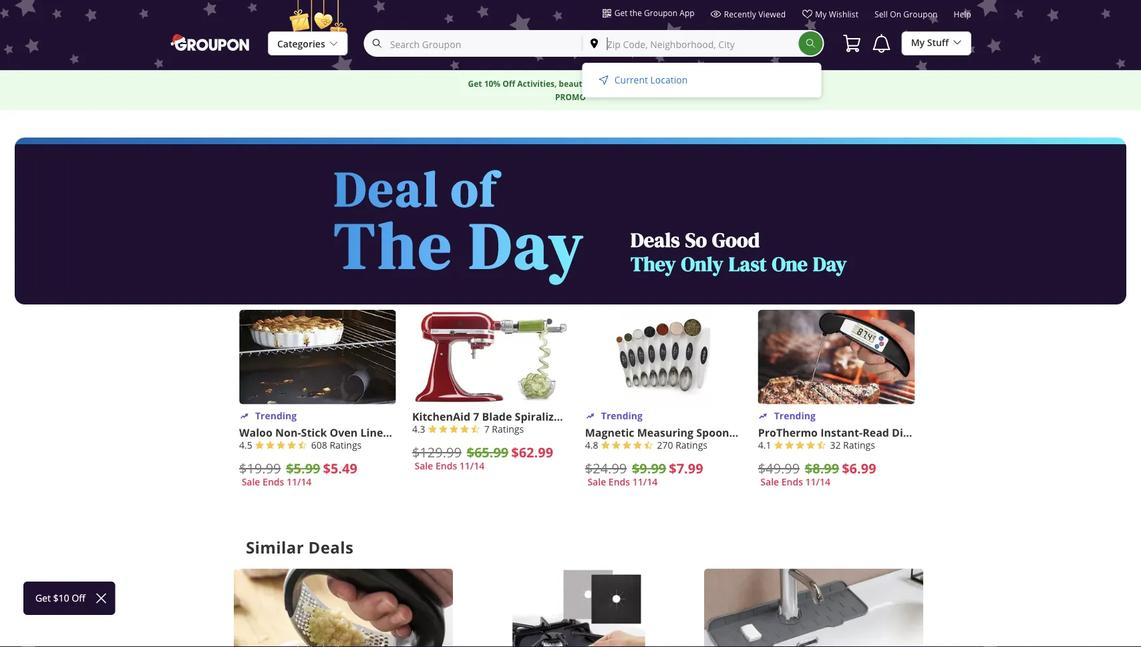 Task type: locate. For each thing, give the bounding box(es) containing it.
sale for $9.99
[[588, 476, 606, 489]]

my wishlist
[[816, 9, 859, 19]]

trending icon image up "4.1" at the bottom
[[758, 412, 769, 422]]

$5.99
[[286, 460, 320, 478]]

ratings up $7.99
[[676, 439, 708, 452]]

sell on groupon
[[875, 9, 938, 20]]

0 horizontal spatial and
[[592, 78, 607, 90]]

11/14 inside '$24.99 $9.99 $7.99 sale ends 11/14'
[[633, 476, 658, 489]]

ends inside $129.99 $65.99 $62.99 sale ends 11/14
[[436, 460, 457, 473]]

0 horizontal spatial trending
[[255, 410, 297, 423]]

sale
[[415, 460, 433, 473], [242, 476, 260, 489], [588, 476, 606, 489], [761, 476, 779, 489]]

7
[[473, 410, 479, 424], [484, 423, 490, 436]]

(2
[[442, 426, 452, 440]]

4.5
[[239, 439, 252, 452]]

get left the
[[615, 7, 628, 18]]

ratings up $6.99
[[844, 439, 876, 452]]

ends left the $9.99
[[609, 476, 630, 489]]

$19.99
[[239, 460, 281, 478]]

recently
[[724, 9, 757, 19]]

slice
[[699, 410, 723, 424]]

my inside my wishlist link
[[816, 9, 827, 19]]

similar deals
[[246, 537, 354, 559]]

1 horizontal spatial get
[[615, 7, 628, 18]]

get for get 10% off activities, beauty, and more. use code promo
[[468, 78, 482, 90]]

10%
[[484, 78, 501, 90]]

ends inside '$24.99 $9.99 $7.99 sale ends 11/14'
[[609, 476, 630, 489]]

half icon image left 608
[[298, 441, 310, 453]]

1 horizontal spatial groupon
[[904, 9, 938, 20]]

silicone kitchen faucets sink splash guard tray water catcher mat image
[[704, 569, 924, 648]]

stuff
[[928, 36, 949, 49]]

waloo non-stick oven liner/bbq mat (2 or 4 pack) image
[[239, 310, 396, 405]]

0 vertical spatial get
[[615, 7, 628, 18]]

groupon for on
[[904, 9, 938, 20]]

11/14 right the $19.99
[[287, 476, 312, 489]]

1 horizontal spatial trending
[[601, 410, 643, 423]]

ratings for $8.99
[[844, 439, 876, 452]]

trending up non-
[[255, 410, 297, 423]]

prothermo instant-read digital meat and poultry thermometer and meat claws image
[[758, 310, 915, 405]]

stick
[[301, 426, 327, 440]]

stainless steel garlic press rocker garlic crusher squeezer slicer mincer image
[[234, 569, 453, 648]]

0 horizontal spatial groupon
[[644, 7, 678, 18]]

trending icon image
[[239, 412, 250, 422], [585, 412, 596, 422], [758, 412, 769, 422]]

Search Groupon search field
[[365, 31, 582, 55]]

code
[[651, 78, 673, 90]]

my left stuff
[[911, 36, 925, 49]]

half icon image left 32
[[817, 441, 829, 453]]

my for my wishlist
[[816, 9, 827, 19]]

wishlist
[[829, 9, 859, 19]]

groupon image
[[170, 33, 252, 52]]

more.
[[609, 78, 632, 90]]

my stuff
[[911, 36, 949, 49]]

get the groupon app button
[[603, 7, 695, 19]]

1 trending icon image from the left
[[239, 412, 250, 422]]

1 trending from the left
[[255, 410, 297, 423]]

$49.99 $8.99 $6.99 sale ends 11/14
[[758, 460, 877, 489]]

2 trending from the left
[[601, 410, 643, 423]]

7 up 4
[[473, 410, 479, 424]]

get inside get the groupon app button
[[615, 7, 628, 18]]

groupon
[[644, 7, 678, 18], [904, 9, 938, 20]]

groupon right on
[[904, 9, 938, 20]]

0 horizontal spatial my
[[816, 9, 827, 19]]

trending up the $49.99
[[774, 410, 816, 423]]

1 vertical spatial get
[[468, 78, 482, 90]]

ends left $8.99
[[782, 476, 803, 489]]

4.1
[[758, 439, 772, 452]]

11/14 inside $129.99 $65.99 $62.99 sale ends 11/14
[[460, 460, 485, 473]]

3 trending icon image from the left
[[758, 412, 769, 422]]

deals
[[309, 537, 354, 559]]

beauty,
[[559, 78, 589, 90]]

get 10% off activities, beauty, and more. use code promo
[[468, 78, 673, 103]]

ends left '$5.99'
[[263, 476, 284, 489]]

sale inside $19.99 $5.99 $5.49 sale ends 11/14
[[242, 476, 260, 489]]

non-
[[275, 426, 301, 440]]

sale inside $49.99 $8.99 $6.99 sale ends 11/14
[[761, 476, 779, 489]]

$65.99
[[467, 444, 509, 462]]

11/14
[[460, 460, 485, 473], [287, 476, 312, 489], [633, 476, 658, 489], [806, 476, 831, 489]]

ends
[[436, 460, 457, 473], [263, 476, 284, 489], [609, 476, 630, 489], [782, 476, 803, 489]]

sale down 4.8
[[588, 476, 606, 489]]

3 trending from the left
[[774, 410, 816, 423]]

1 horizontal spatial trending icon image
[[585, 412, 596, 422]]

7 right 4
[[484, 423, 490, 436]]

groupon right the
[[644, 7, 678, 18]]

get inside get 10% off activities, beauty, and more. use code promo
[[468, 78, 482, 90]]

0 horizontal spatial trending icon image
[[239, 412, 250, 422]]

and
[[592, 78, 607, 90], [676, 410, 696, 424]]

2 horizontal spatial trending
[[774, 410, 816, 423]]

and left slice
[[676, 410, 696, 424]]

notifications inbox image
[[871, 33, 893, 54]]

$6.99
[[842, 460, 877, 478]]

or
[[455, 426, 466, 440]]

half icon image for $8.99
[[817, 441, 829, 453]]

trending icon image for $9.99
[[585, 412, 596, 422]]

11/14 down 32
[[806, 476, 831, 489]]

trending icon image up 'waloo'
[[239, 412, 250, 422]]

11/14 inside $19.99 $5.99 $5.49 sale ends 11/14
[[287, 476, 312, 489]]

ends inside $19.99 $5.99 $5.49 sale ends 11/14
[[263, 476, 284, 489]]

get the groupon app
[[615, 7, 695, 18]]

ends down (2
[[436, 460, 457, 473]]

1 vertical spatial my
[[911, 36, 925, 49]]

1 horizontal spatial my
[[911, 36, 925, 49]]

32
[[830, 439, 841, 452]]

2 horizontal spatial trending icon image
[[758, 412, 769, 422]]

0 vertical spatial and
[[592, 78, 607, 90]]

core
[[648, 410, 673, 424]]

my
[[816, 9, 827, 19], [911, 36, 925, 49]]

app
[[680, 7, 695, 18]]

$7.99
[[669, 460, 704, 478]]

promo
[[555, 92, 586, 103]]

11/14 down 4
[[460, 460, 485, 473]]

$8.99
[[805, 460, 840, 478]]

kitchenaid 7 blade spiralizer plus with peel, core and slice image
[[412, 310, 569, 405]]

half icon image
[[471, 425, 483, 437], [298, 441, 310, 453], [644, 441, 656, 453], [817, 441, 829, 453]]

full icon image
[[428, 425, 440, 437], [439, 425, 451, 437], [450, 425, 462, 437], [460, 425, 472, 437], [255, 441, 267, 453], [266, 441, 278, 453], [277, 441, 289, 453], [287, 441, 299, 453], [601, 441, 613, 453], [612, 441, 624, 453], [623, 441, 635, 453], [633, 441, 645, 453], [774, 441, 786, 453], [785, 441, 797, 453], [796, 441, 808, 453], [806, 441, 818, 453]]

sale down "4.1" at the bottom
[[761, 476, 779, 489]]

sale down mat
[[415, 460, 433, 473]]

groupon inside button
[[644, 7, 678, 18]]

4
[[469, 426, 475, 440]]

ends for $8.99
[[782, 476, 803, 489]]

get left 10%
[[468, 78, 482, 90]]

with
[[593, 410, 617, 424]]

get
[[615, 7, 628, 18], [468, 78, 482, 90]]

peel,
[[620, 410, 646, 424]]

and left the more.
[[592, 78, 607, 90]]

4.3
[[412, 423, 425, 436]]

ratings up $5.49
[[330, 439, 362, 452]]

$129.99
[[412, 444, 462, 462]]

mat
[[418, 426, 439, 440]]

sale for $5.99
[[242, 476, 260, 489]]

0 horizontal spatial get
[[468, 78, 482, 90]]

ratings for $5.99
[[330, 439, 362, 452]]

11/14 right $24.99
[[633, 476, 658, 489]]

trending icon image up 4.8
[[585, 412, 596, 422]]

waloo non-stick oven liner/bbq mat (2 or 4 pack)
[[239, 426, 507, 440]]

non-stick stovetop liner reusable cover gas range stove burner covers protector image
[[469, 569, 688, 648]]

recently viewed
[[724, 9, 786, 19]]

ends inside $49.99 $8.99 $6.99 sale ends 11/14
[[782, 476, 803, 489]]

11/14 inside $49.99 $8.99 $6.99 sale ends 11/14
[[806, 476, 831, 489]]

2 trending icon image from the left
[[585, 412, 596, 422]]

608
[[311, 439, 327, 452]]

half icon image left 270
[[644, 441, 656, 453]]

ends for $5.99
[[263, 476, 284, 489]]

sale inside '$24.99 $9.99 $7.99 sale ends 11/14'
[[588, 476, 606, 489]]

sale inside $129.99 $65.99 $62.99 sale ends 11/14
[[415, 460, 433, 473]]

spiralizer
[[515, 410, 565, 424]]

0 vertical spatial my
[[816, 9, 827, 19]]

magnetic measuring spoons set, dual sided, stainless steel set of 8 image
[[585, 310, 742, 405]]

$129.99 $65.99 $62.99 sale ends 11/14
[[412, 444, 553, 473]]

half icon image for $9.99
[[644, 441, 656, 453]]

trending
[[255, 410, 297, 423], [601, 410, 643, 423], [774, 410, 816, 423]]

my inside "my stuff" button
[[911, 36, 925, 49]]

my left wishlist
[[816, 9, 827, 19]]

Austin search field
[[583, 31, 799, 55]]

sale down "4.5"
[[242, 476, 260, 489]]

ratings
[[492, 423, 524, 436], [330, 439, 362, 452], [676, 439, 708, 452], [844, 439, 876, 452]]

sale for $65.99
[[415, 460, 433, 473]]

1 vertical spatial and
[[676, 410, 696, 424]]

sale for $8.99
[[761, 476, 779, 489]]

trending left core
[[601, 410, 643, 423]]



Task type: vqa. For each thing, say whether or not it's contained in the screenshot.
right 'Club'
no



Task type: describe. For each thing, give the bounding box(es) containing it.
trending icon image for $5.99
[[239, 412, 250, 422]]

the
[[630, 7, 642, 18]]

search image
[[806, 38, 817, 49]]

ratings for $9.99
[[676, 439, 708, 452]]

608 ratings
[[311, 439, 362, 452]]

ends for $65.99
[[436, 460, 457, 473]]

$24.99 $9.99 $7.99 sale ends 11/14
[[585, 460, 704, 489]]

my stuff button
[[902, 31, 972, 55]]

categories
[[277, 38, 325, 50]]

pack)
[[478, 426, 507, 440]]

help link
[[954, 9, 972, 25]]

current
[[615, 74, 648, 86]]

search element
[[799, 31, 823, 55]]

liner/bbq
[[361, 426, 415, 440]]

and inside get 10% off activities, beauty, and more. use code promo
[[592, 78, 607, 90]]

$62.99
[[511, 444, 553, 462]]

on
[[890, 9, 902, 20]]

my for my stuff
[[911, 36, 925, 49]]

viewed
[[759, 9, 786, 19]]

$24.99
[[585, 460, 627, 478]]

$9.99
[[632, 460, 667, 478]]

11/14 for $65.99
[[460, 460, 485, 473]]

1 horizontal spatial 7
[[484, 423, 490, 436]]

trending for $8.99
[[774, 410, 816, 423]]

oven
[[330, 426, 358, 440]]

help
[[954, 9, 972, 20]]

11/14 for $5.99
[[287, 476, 312, 489]]

groupon for the
[[644, 7, 678, 18]]

sell on groupon link
[[875, 9, 938, 25]]

ends for $9.99
[[609, 476, 630, 489]]

my wishlist link
[[802, 9, 859, 25]]

trending icon image for $8.99
[[758, 412, 769, 422]]

trending for $9.99
[[601, 410, 643, 423]]

270 ratings
[[657, 439, 708, 452]]

blade
[[482, 410, 512, 424]]

sell
[[875, 9, 888, 20]]

half icon image right or
[[471, 425, 483, 437]]

0 horizontal spatial 7
[[473, 410, 479, 424]]

recently viewed link
[[711, 9, 786, 25]]

4.8
[[585, 439, 599, 452]]

location
[[651, 74, 688, 86]]

categories button
[[268, 31, 348, 56]]

half icon image for $5.99
[[298, 441, 310, 453]]

11/14 for $8.99
[[806, 476, 831, 489]]

$19.99 $5.99 $5.49 sale ends 11/14
[[239, 460, 357, 489]]

waloo
[[239, 426, 273, 440]]

32 ratings
[[830, 439, 876, 452]]

get for get the groupon app
[[615, 7, 628, 18]]

7 ratings
[[484, 423, 524, 436]]

use
[[634, 78, 649, 90]]

$5.49
[[323, 460, 357, 478]]

similar
[[246, 537, 304, 559]]

off
[[503, 78, 515, 90]]

plus
[[568, 410, 590, 424]]

11/14 for $9.99
[[633, 476, 658, 489]]

ratings up $65.99
[[492, 423, 524, 436]]

1 horizontal spatial and
[[676, 410, 696, 424]]

Search Groupon search field
[[364, 30, 825, 98]]

270
[[657, 439, 673, 452]]

activities,
[[517, 78, 557, 90]]

kitchenaid 7 blade spiralizer plus with peel, core and slice
[[412, 410, 723, 424]]

$49.99
[[758, 460, 800, 478]]

kitchenaid
[[412, 410, 471, 424]]

current location
[[615, 74, 688, 86]]

trending for $5.99
[[255, 410, 297, 423]]



